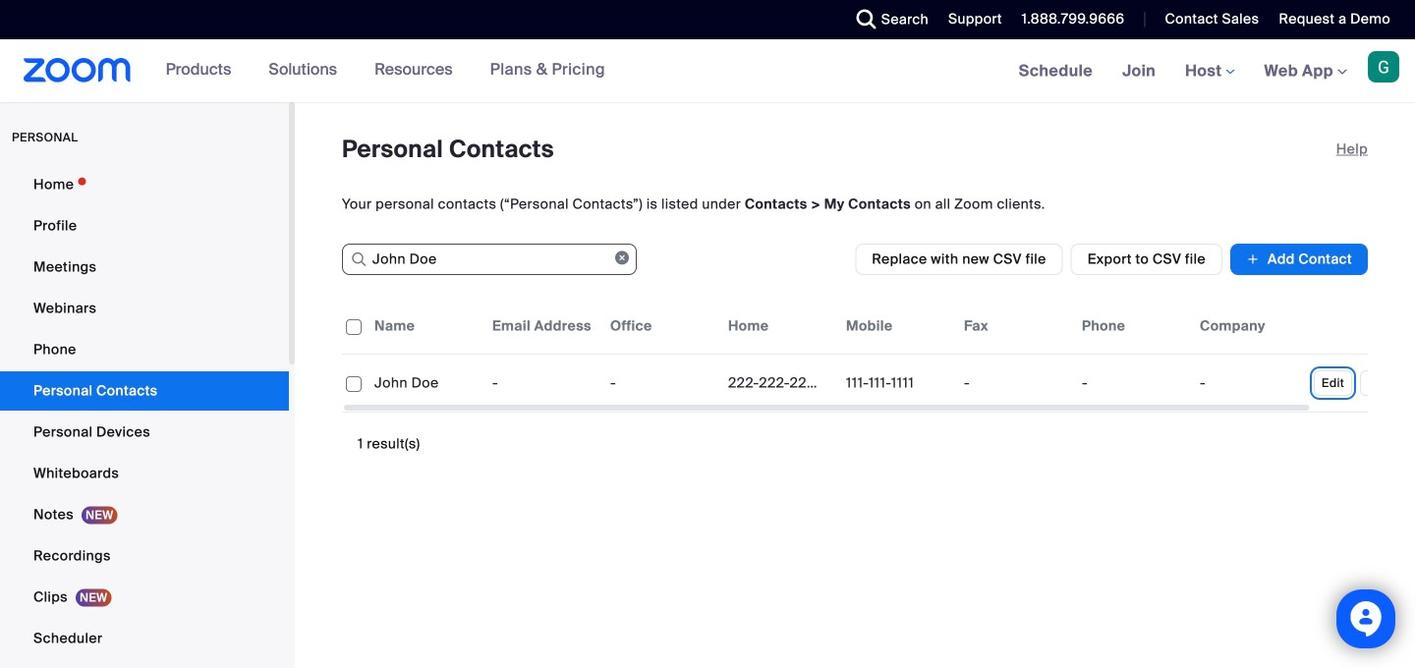 Task type: locate. For each thing, give the bounding box(es) containing it.
zoom logo image
[[24, 58, 131, 83]]

2 cell from the left
[[1074, 364, 1192, 403]]

Search Contacts Input text field
[[342, 244, 637, 275]]

3 cell from the left
[[1192, 364, 1310, 403]]

cell
[[956, 364, 1074, 403], [1074, 364, 1192, 403], [1192, 364, 1310, 403]]

application
[[342, 299, 1415, 413]]

1 cell from the left
[[956, 364, 1074, 403]]

product information navigation
[[151, 39, 620, 102]]

banner
[[0, 39, 1415, 104]]

personal menu menu
[[0, 165, 289, 668]]



Task type: describe. For each thing, give the bounding box(es) containing it.
meetings navigation
[[1004, 39, 1415, 104]]

add image
[[1246, 250, 1260, 269]]

profile picture image
[[1368, 51, 1399, 83]]



Task type: vqa. For each thing, say whether or not it's contained in the screenshot.
tab list
no



